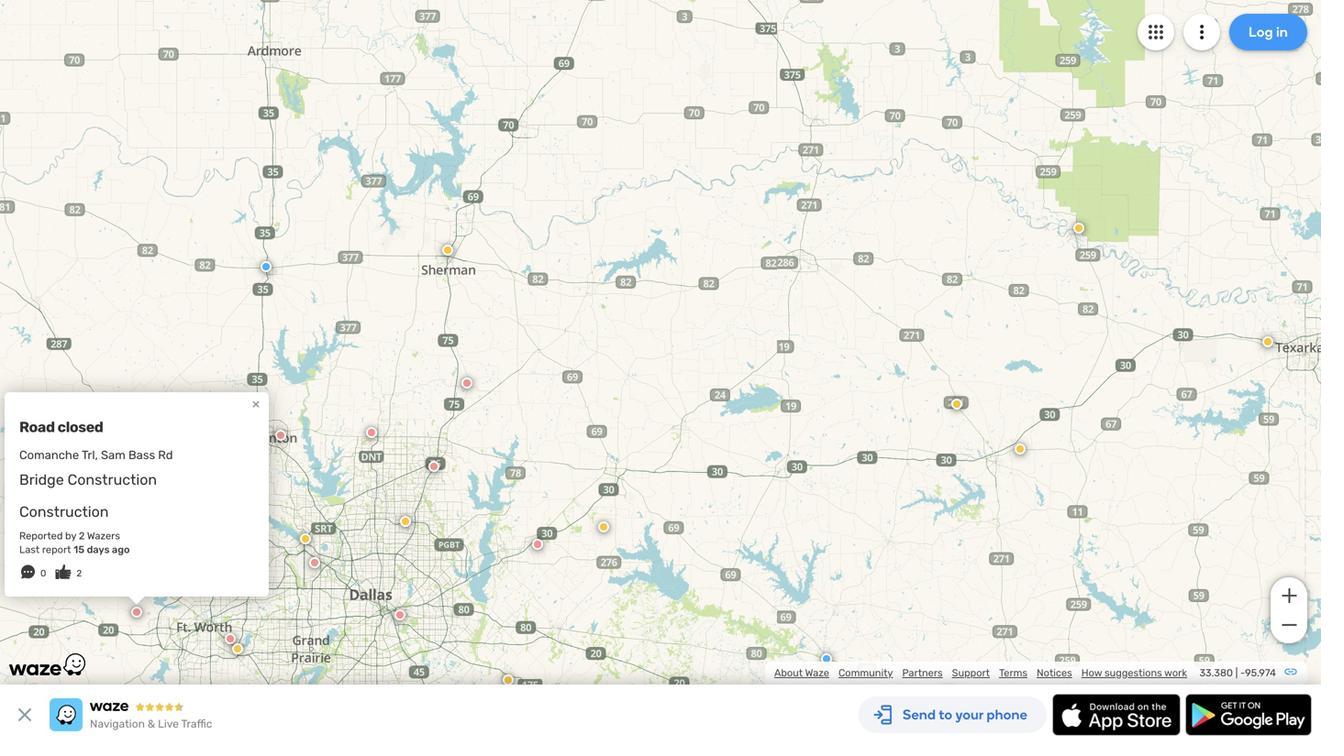 Task type: describe. For each thing, give the bounding box(es) containing it.
1 horizontal spatial road closed image
[[275, 430, 286, 441]]

sam
[[101, 448, 125, 463]]

partners
[[902, 667, 943, 680]]

closed
[[57, 419, 103, 436]]

0
[[40, 568, 46, 579]]

ago
[[112, 544, 130, 556]]

how suggestions work link
[[1082, 667, 1187, 680]]

days
[[87, 544, 110, 556]]

community link
[[839, 667, 893, 680]]

zoom out image
[[1278, 615, 1301, 637]]

1 vertical spatial construction
[[19, 504, 109, 521]]

by
[[65, 530, 76, 543]]

1 vertical spatial 2
[[76, 568, 82, 579]]

bridge
[[19, 472, 64, 489]]

95.974
[[1245, 667, 1276, 680]]

hazard image
[[300, 534, 311, 545]]

trl,
[[82, 448, 98, 463]]

2 inside reported by 2 wazers last report 15 days ago
[[79, 530, 85, 543]]

bridge construction
[[19, 472, 157, 489]]

road closed
[[19, 419, 103, 436]]

work
[[1164, 667, 1187, 680]]

navigation & live traffic
[[90, 718, 212, 731]]

navigation
[[90, 718, 145, 731]]

33.380 | -95.974
[[1200, 667, 1276, 680]]

comanche trl, sam bass rd
[[19, 448, 173, 463]]

wazers
[[87, 530, 120, 543]]

×
[[252, 395, 260, 413]]

community
[[839, 667, 893, 680]]

rd
[[158, 448, 173, 463]]



Task type: vqa. For each thing, say whether or not it's contained in the screenshot.
Last
yes



Task type: locate. For each thing, give the bounding box(es) containing it.
-
[[1240, 667, 1245, 680]]

support link
[[952, 667, 990, 680]]

construction up by
[[19, 504, 109, 521]]

about waze link
[[774, 667, 829, 680]]

zoom in image
[[1278, 585, 1301, 607]]

about waze community partners support terms notices how suggestions work
[[774, 667, 1187, 680]]

road
[[19, 419, 55, 436]]

bass
[[128, 448, 155, 463]]

link image
[[1284, 665, 1298, 680]]

terms
[[999, 667, 1028, 680]]

reported by 2 wazers last report 15 days ago
[[19, 530, 130, 556]]

road closed image
[[366, 428, 377, 439], [275, 430, 286, 441], [225, 634, 236, 645]]

police image
[[261, 261, 272, 273]]

2 right by
[[79, 530, 85, 543]]

notices
[[1037, 667, 1072, 680]]

construction down sam at left
[[68, 472, 157, 489]]

report
[[42, 544, 71, 556]]

|
[[1236, 667, 1238, 680]]

construction
[[68, 472, 157, 489], [19, 504, 109, 521]]

2 horizontal spatial road closed image
[[366, 428, 377, 439]]

road closed image
[[462, 378, 473, 389], [428, 462, 439, 473], [532, 540, 543, 551], [309, 558, 320, 569], [395, 610, 406, 621]]

live
[[158, 718, 179, 731]]

about
[[774, 667, 803, 680]]

0 vertical spatial 2
[[79, 530, 85, 543]]

x image
[[14, 705, 36, 727]]

33.380
[[1200, 667, 1233, 680]]

traffic
[[181, 718, 212, 731]]

15
[[74, 544, 84, 556]]

2 down 15
[[76, 568, 82, 579]]

reported
[[19, 530, 63, 543]]

partners link
[[902, 667, 943, 680]]

suggestions
[[1105, 667, 1162, 680]]

police image
[[821, 654, 832, 665]]

comanche
[[19, 448, 79, 463]]

notices link
[[1037, 667, 1072, 680]]

0 vertical spatial construction
[[68, 472, 157, 489]]

last
[[19, 544, 40, 556]]

how
[[1082, 667, 1102, 680]]

× link
[[248, 395, 264, 413]]

hazard image
[[1073, 223, 1085, 234], [442, 245, 453, 256], [1263, 337, 1274, 348], [951, 399, 962, 410], [1015, 444, 1026, 455], [400, 517, 411, 528], [598, 522, 609, 533], [232, 644, 243, 655], [503, 675, 514, 686]]

waze
[[805, 667, 829, 680]]

0 horizontal spatial road closed image
[[225, 634, 236, 645]]

terms link
[[999, 667, 1028, 680]]

support
[[952, 667, 990, 680]]

&
[[148, 718, 155, 731]]

2
[[79, 530, 85, 543], [76, 568, 82, 579]]



